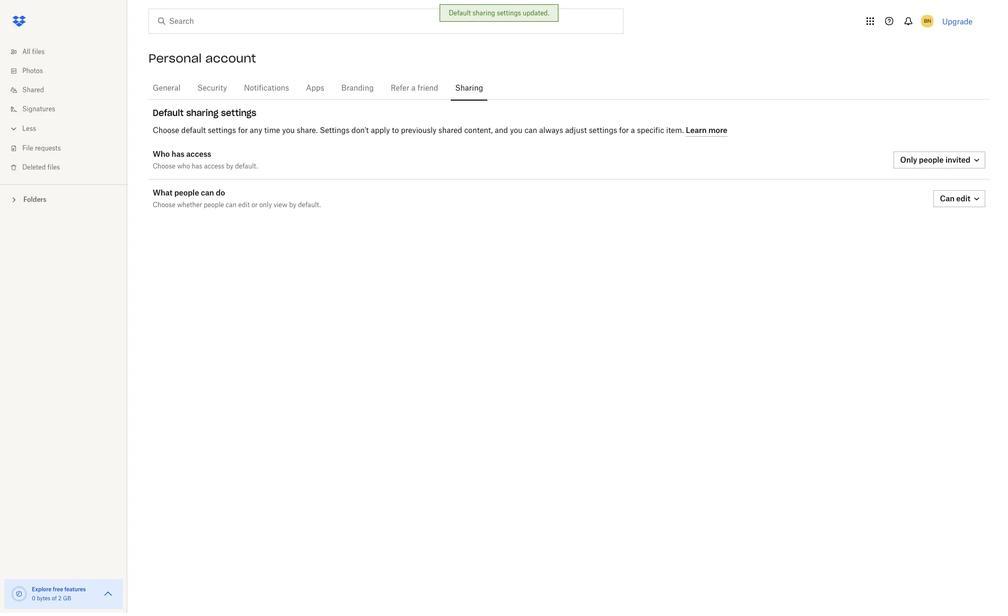 Task type: locate. For each thing, give the bounding box(es) containing it.
1 vertical spatial choose
[[153, 163, 176, 170]]

specific
[[637, 127, 664, 134]]

1 vertical spatial access
[[204, 163, 224, 170]]

2 horizontal spatial can
[[525, 127, 537, 134]]

2 choose from the top
[[153, 163, 176, 170]]

1 horizontal spatial can
[[226, 202, 237, 208]]

for
[[238, 127, 248, 134], [619, 127, 629, 134]]

choose down what
[[153, 202, 176, 208]]

1 horizontal spatial default.
[[298, 202, 321, 208]]

0 horizontal spatial a
[[411, 85, 416, 92]]

by inside what people can do choose whether people can edit or only view by default.
[[289, 202, 296, 208]]

2 vertical spatial choose
[[153, 202, 176, 208]]

choose
[[153, 127, 179, 134], [153, 163, 176, 170], [153, 202, 176, 208]]

notifications tab
[[240, 76, 293, 101]]

sharing
[[473, 9, 495, 17], [186, 108, 218, 118]]

tab list
[[149, 74, 990, 101]]

1 horizontal spatial files
[[48, 164, 60, 171]]

access
[[186, 150, 211, 159], [204, 163, 224, 170]]

0 vertical spatial sharing
[[473, 9, 495, 17]]

people inside only people invited "popup button"
[[919, 155, 944, 164]]

edit
[[956, 194, 971, 203], [238, 202, 250, 208]]

default. right "view" at top
[[298, 202, 321, 208]]

files right deleted
[[48, 164, 60, 171]]

3 choose from the top
[[153, 202, 176, 208]]

files right all
[[32, 49, 45, 55]]

0 horizontal spatial default.
[[235, 163, 258, 170]]

for left "any"
[[238, 127, 248, 134]]

only
[[900, 155, 917, 164]]

files
[[32, 49, 45, 55], [48, 164, 60, 171]]

0 vertical spatial a
[[411, 85, 416, 92]]

learn more button
[[686, 124, 728, 137]]

0 vertical spatial has
[[172, 150, 184, 159]]

0 horizontal spatial by
[[226, 163, 233, 170]]

1 vertical spatial by
[[289, 202, 296, 208]]

default
[[449, 9, 471, 17], [153, 108, 184, 118]]

people
[[919, 155, 944, 164], [174, 188, 199, 197], [204, 202, 224, 208]]

2 you from the left
[[510, 127, 523, 134]]

default. inside 'who has access choose who has access by default.'
[[235, 163, 258, 170]]

folders button
[[0, 191, 127, 207]]

sharing for default sharing settings updated.
[[473, 9, 495, 17]]

default sharing settings updated.
[[449, 9, 549, 17]]

1 horizontal spatial by
[[289, 202, 296, 208]]

signatures link
[[8, 100, 127, 119]]

sharing tab
[[451, 76, 487, 101]]

features
[[64, 587, 86, 593]]

previously
[[401, 127, 437, 134]]

1 vertical spatial default.
[[298, 202, 321, 208]]

branding
[[341, 85, 374, 92]]

can left always
[[525, 127, 537, 134]]

by up what people can do choose whether people can edit or only view by default.
[[226, 163, 233, 170]]

0 vertical spatial access
[[186, 150, 211, 159]]

people for only
[[919, 155, 944, 164]]

0 horizontal spatial people
[[174, 188, 199, 197]]

1 vertical spatial can
[[201, 188, 214, 197]]

settings left updated.
[[497, 9, 521, 17]]

1 horizontal spatial a
[[631, 127, 635, 134]]

edit right "can"
[[956, 194, 971, 203]]

can inside choose default settings for any time you share. settings don't apply to previously shared content, and you can always adjust settings for a specific item. learn more
[[525, 127, 537, 134]]

refer
[[391, 85, 409, 92]]

settings
[[497, 9, 521, 17], [221, 108, 256, 118], [208, 127, 236, 134], [589, 127, 617, 134]]

1 horizontal spatial edit
[[956, 194, 971, 203]]

tab list containing general
[[149, 74, 990, 101]]

2 horizontal spatial people
[[919, 155, 944, 164]]

sharing up the default
[[186, 108, 218, 118]]

settings up "any"
[[221, 108, 256, 118]]

security tab
[[193, 76, 231, 101]]

more
[[709, 125, 728, 134]]

friend
[[418, 85, 438, 92]]

or
[[252, 202, 258, 208]]

1 horizontal spatial sharing
[[473, 9, 495, 17]]

has up who
[[172, 150, 184, 159]]

0 horizontal spatial sharing
[[186, 108, 218, 118]]

access up who
[[186, 150, 211, 159]]

you right time
[[282, 127, 295, 134]]

quota usage element
[[11, 586, 28, 603]]

edit left 'or'
[[238, 202, 250, 208]]

upgrade link
[[942, 17, 973, 26]]

and
[[495, 127, 508, 134]]

1 vertical spatial has
[[192, 163, 202, 170]]

choose inside what people can do choose whether people can edit or only view by default.
[[153, 202, 176, 208]]

sharing left updated.
[[473, 9, 495, 17]]

0 vertical spatial by
[[226, 163, 233, 170]]

shared
[[22, 87, 44, 93]]

explore free features 0 bytes of 2 gb
[[32, 587, 86, 602]]

default.
[[235, 163, 258, 170], [298, 202, 321, 208]]

share.
[[297, 127, 318, 134]]

explore
[[32, 587, 52, 593]]

people down do
[[204, 202, 224, 208]]

1 choose from the top
[[153, 127, 179, 134]]

0 horizontal spatial has
[[172, 150, 184, 159]]

for left specific
[[619, 127, 629, 134]]

choose default settings for any time you share. settings don't apply to previously shared content, and you can always adjust settings for a specific item. learn more
[[153, 125, 728, 134]]

invited
[[946, 155, 971, 164]]

0 vertical spatial default
[[449, 9, 471, 17]]

file requests link
[[8, 139, 127, 158]]

you right and
[[510, 127, 523, 134]]

people right only
[[919, 155, 944, 164]]

personal account
[[149, 51, 256, 66]]

can edit button
[[934, 190, 985, 207]]

choose down who
[[153, 163, 176, 170]]

0 vertical spatial default.
[[235, 163, 258, 170]]

deleted files link
[[8, 158, 127, 177]]

1 horizontal spatial you
[[510, 127, 523, 134]]

1 vertical spatial people
[[174, 188, 199, 197]]

only people invited button
[[894, 152, 985, 169]]

2 vertical spatial people
[[204, 202, 224, 208]]

photos
[[22, 68, 43, 74]]

1 vertical spatial a
[[631, 127, 635, 134]]

default for default sharing settings
[[153, 108, 184, 118]]

list
[[0, 36, 127, 185]]

by
[[226, 163, 233, 170], [289, 202, 296, 208]]

1 vertical spatial sharing
[[186, 108, 218, 118]]

all files link
[[8, 42, 127, 62]]

a right refer
[[411, 85, 416, 92]]

0 vertical spatial files
[[32, 49, 45, 55]]

a left specific
[[631, 127, 635, 134]]

by right "view" at top
[[289, 202, 296, 208]]

1 vertical spatial default
[[153, 108, 184, 118]]

can left 'or'
[[226, 202, 237, 208]]

by inside 'who has access choose who has access by default.'
[[226, 163, 233, 170]]

has
[[172, 150, 184, 159], [192, 163, 202, 170]]

default sharing settings
[[153, 108, 256, 118]]

what people can do choose whether people can edit or only view by default.
[[153, 188, 321, 208]]

can
[[525, 127, 537, 134], [201, 188, 214, 197], [226, 202, 237, 208]]

you
[[282, 127, 295, 134], [510, 127, 523, 134]]

updated.
[[523, 9, 549, 17]]

default. up what people can do choose whether people can edit or only view by default.
[[235, 163, 258, 170]]

always
[[539, 127, 563, 134]]

all
[[22, 49, 30, 55]]

0 horizontal spatial for
[[238, 127, 248, 134]]

0 vertical spatial people
[[919, 155, 944, 164]]

0 horizontal spatial edit
[[238, 202, 250, 208]]

0 horizontal spatial files
[[32, 49, 45, 55]]

upgrade
[[942, 17, 973, 26]]

settings down default sharing settings
[[208, 127, 236, 134]]

branding tab
[[337, 76, 378, 101]]

requests
[[35, 145, 61, 152]]

settings
[[320, 127, 350, 134]]

photos link
[[8, 62, 127, 81]]

0 horizontal spatial default
[[153, 108, 184, 118]]

0 vertical spatial choose
[[153, 127, 179, 134]]

1 vertical spatial files
[[48, 164, 60, 171]]

1 horizontal spatial default
[[449, 9, 471, 17]]

0 horizontal spatial you
[[282, 127, 295, 134]]

access up do
[[204, 163, 224, 170]]

shared link
[[8, 81, 127, 100]]

can
[[940, 194, 955, 203]]

all files
[[22, 49, 45, 55]]

settings for choose default settings for any time you share. settings don't apply to previously shared content, and you can always adjust settings for a specific item. learn more
[[208, 127, 236, 134]]

0 vertical spatial can
[[525, 127, 537, 134]]

1 horizontal spatial for
[[619, 127, 629, 134]]

a
[[411, 85, 416, 92], [631, 127, 635, 134]]

has right who
[[192, 163, 202, 170]]

people up whether
[[174, 188, 199, 197]]

files for all files
[[32, 49, 45, 55]]

bn button
[[919, 13, 936, 30]]

general tab
[[149, 76, 185, 101]]

2 vertical spatial can
[[226, 202, 237, 208]]

can left do
[[201, 188, 214, 197]]

refer a friend
[[391, 85, 438, 92]]

choose up who
[[153, 127, 179, 134]]



Task type: describe. For each thing, give the bounding box(es) containing it.
refer a friend tab
[[387, 76, 443, 101]]

learn
[[686, 125, 707, 134]]

shared
[[439, 127, 462, 134]]

file
[[22, 145, 33, 152]]

dropbox image
[[8, 11, 30, 32]]

0 horizontal spatial can
[[201, 188, 214, 197]]

1 horizontal spatial has
[[192, 163, 202, 170]]

less
[[22, 126, 36, 132]]

adjust
[[565, 127, 587, 134]]

only people invited
[[900, 155, 971, 164]]

can edit
[[940, 194, 971, 203]]

edit inside what people can do choose whether people can edit or only view by default.
[[238, 202, 250, 208]]

notifications
[[244, 85, 289, 92]]

who has access choose who has access by default.
[[153, 150, 258, 170]]

account
[[205, 51, 256, 66]]

default. inside what people can do choose whether people can edit or only view by default.
[[298, 202, 321, 208]]

choose inside 'who has access choose who has access by default.'
[[153, 163, 176, 170]]

any
[[250, 127, 262, 134]]

gb
[[63, 597, 71, 602]]

apps
[[306, 85, 324, 92]]

apply
[[371, 127, 390, 134]]

item.
[[666, 127, 684, 134]]

choose inside choose default settings for any time you share. settings don't apply to previously shared content, and you can always adjust settings for a specific item. learn more
[[153, 127, 179, 134]]

people for what
[[174, 188, 199, 197]]

a inside choose default settings for any time you share. settings don't apply to previously shared content, and you can always adjust settings for a specific item. learn more
[[631, 127, 635, 134]]

Search text field
[[169, 15, 601, 27]]

time
[[264, 127, 280, 134]]

settings for default sharing settings updated.
[[497, 9, 521, 17]]

list containing all files
[[0, 36, 127, 185]]

whether
[[177, 202, 202, 208]]

do
[[216, 188, 225, 197]]

general
[[153, 85, 181, 92]]

apps tab
[[302, 76, 329, 101]]

default
[[181, 127, 206, 134]]

of
[[52, 597, 57, 602]]

personal
[[149, 51, 202, 66]]

less image
[[8, 124, 19, 134]]

bn
[[924, 18, 931, 24]]

folders
[[23, 196, 46, 204]]

only
[[259, 202, 272, 208]]

security
[[197, 85, 227, 92]]

1 for from the left
[[238, 127, 248, 134]]

content,
[[464, 127, 493, 134]]

deleted files
[[22, 164, 60, 171]]

0
[[32, 597, 35, 602]]

view
[[274, 202, 287, 208]]

free
[[53, 587, 63, 593]]

default for default sharing settings updated.
[[449, 9, 471, 17]]

deleted
[[22, 164, 46, 171]]

bytes
[[37, 597, 50, 602]]

sharing
[[455, 85, 483, 92]]

what
[[153, 188, 172, 197]]

edit inside popup button
[[956, 194, 971, 203]]

2
[[58, 597, 61, 602]]

who
[[177, 163, 190, 170]]

settings right adjust
[[589, 127, 617, 134]]

2 for from the left
[[619, 127, 629, 134]]

file requests
[[22, 145, 61, 152]]

settings for default sharing settings
[[221, 108, 256, 118]]

1 horizontal spatial people
[[204, 202, 224, 208]]

sharing for default sharing settings
[[186, 108, 218, 118]]

don't
[[352, 127, 369, 134]]

signatures
[[22, 106, 55, 112]]

to
[[392, 127, 399, 134]]

files for deleted files
[[48, 164, 60, 171]]

who
[[153, 150, 170, 159]]

1 you from the left
[[282, 127, 295, 134]]

a inside tab
[[411, 85, 416, 92]]



Task type: vqa. For each thing, say whether or not it's contained in the screenshot.
default 'settings'
no



